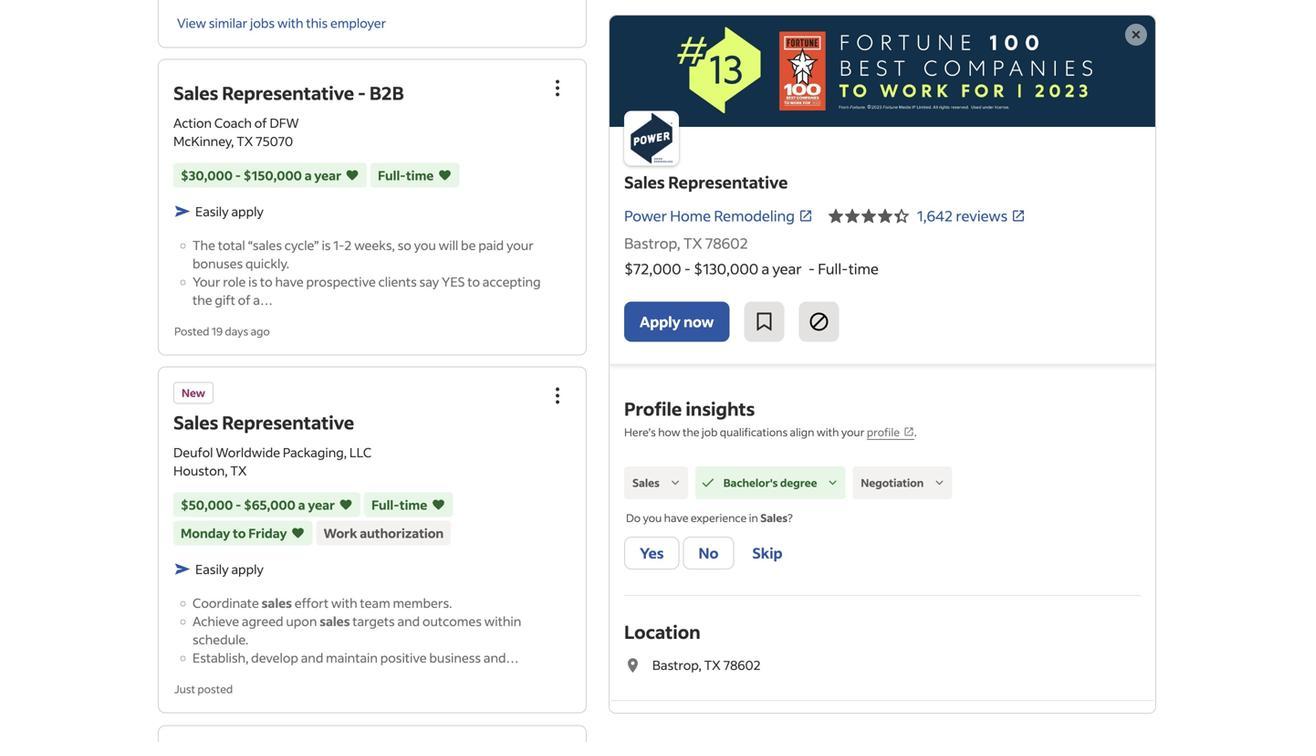 Task type: locate. For each thing, give the bounding box(es) containing it.
2 vertical spatial matches your preference image
[[291, 524, 305, 542]]

matches your preference image
[[345, 166, 360, 184], [339, 496, 353, 514]]

easily apply for coordinate
[[195, 561, 264, 578]]

members.
[[393, 595, 452, 611]]

with up the targets and outcomes within schedule.
[[331, 595, 358, 611]]

2 horizontal spatial with
[[817, 425, 839, 439]]

- for $72,000 - $130,000 a year - full-time
[[685, 259, 691, 278]]

houston,
[[173, 462, 228, 479]]

you right do
[[643, 511, 662, 525]]

0 vertical spatial sales representative
[[624, 172, 788, 193]]

to right yes
[[468, 273, 480, 290]]

- right $72,000
[[685, 259, 691, 278]]

a
[[305, 167, 312, 183], [762, 259, 770, 278], [298, 497, 305, 513]]

time down 4.3 out of 5 stars image
[[849, 259, 879, 278]]

full- for deufol worldwide packaging, llc houston, tx
[[372, 497, 400, 513]]

employer
[[330, 15, 386, 31]]

days
[[225, 324, 248, 338]]

0 vertical spatial 78602
[[706, 234, 748, 252]]

0 vertical spatial bastrop,
[[624, 234, 681, 252]]

this
[[306, 15, 328, 31]]

bastrop, for sales representative
[[624, 234, 681, 252]]

a right $130,000
[[762, 259, 770, 278]]

of inside the total "sales cycle" is 1-2 weeks, so you will be paid your bonuses quickly. your role is to have prospective clients say yes to accepting the gift of a…
[[238, 292, 251, 308]]

sales left missing qualification image
[[633, 476, 660, 490]]

in
[[749, 511, 759, 525]]

0 horizontal spatial with
[[277, 15, 304, 31]]

mckinney,
[[173, 133, 234, 149]]

sales
[[173, 81, 218, 104], [624, 172, 665, 193], [173, 410, 218, 434], [633, 476, 660, 490], [761, 511, 788, 525]]

matches your preference image for $50,000 - $65,000 a year
[[431, 496, 446, 514]]

1 vertical spatial apply
[[231, 561, 264, 578]]

0 horizontal spatial and
[[301, 650, 324, 666]]

1 vertical spatial matches your preference image
[[339, 496, 353, 514]]

1 vertical spatial have
[[664, 511, 689, 525]]

0 vertical spatial matches your preference image
[[438, 166, 452, 184]]

bastrop,
[[624, 234, 681, 252], [653, 657, 702, 673]]

matches your preference image up 2
[[345, 166, 360, 184]]

0 vertical spatial year
[[314, 167, 342, 183]]

apply now
[[640, 312, 714, 331]]

the left job
[[683, 425, 700, 439]]

time up the authorization
[[400, 497, 428, 513]]

matches your preference image
[[438, 166, 452, 184], [431, 496, 446, 514], [291, 524, 305, 542]]

apply up total on the top left of the page
[[231, 203, 264, 219]]

1 horizontal spatial of
[[255, 114, 267, 131]]

1 horizontal spatial and
[[398, 613, 420, 630]]

bastrop, tx 78602 down home
[[624, 234, 748, 252]]

and
[[398, 613, 420, 630], [301, 650, 324, 666]]

2 vertical spatial representative
[[222, 410, 354, 434]]

tx inside "deufol worldwide packaging, llc houston, tx"
[[230, 462, 247, 479]]

full- up the work authorization
[[372, 497, 400, 513]]

bastrop, tx 78602 down location at the bottom
[[653, 657, 761, 673]]

negotiation button
[[853, 467, 953, 499]]

power home remodeling logo image
[[610, 16, 1156, 127], [624, 111, 679, 166]]

0 vertical spatial easily apply
[[195, 203, 264, 219]]

job actions for sales representative is collapsed image
[[547, 385, 569, 407]]

year right $150,000 at the left
[[314, 167, 342, 183]]

2 vertical spatial full-
[[372, 497, 400, 513]]

no button
[[683, 537, 734, 570]]

1 vertical spatial matches your preference image
[[431, 496, 446, 514]]

time for action coach of dfw mckinney, tx 75070
[[406, 167, 434, 183]]

tx inside action coach of dfw mckinney, tx 75070
[[237, 133, 253, 149]]

matches your preference image for $50,000 - $65,000 a year
[[339, 496, 353, 514]]

you
[[414, 237, 436, 253], [643, 511, 662, 525]]

apply for $65,000
[[231, 561, 264, 578]]

1 horizontal spatial is
[[322, 237, 331, 253]]

1 vertical spatial full-time
[[372, 497, 428, 513]]

is
[[322, 237, 331, 253], [248, 273, 258, 290]]

0 vertical spatial of
[[255, 114, 267, 131]]

1 horizontal spatial the
[[683, 425, 700, 439]]

0 horizontal spatial you
[[414, 237, 436, 253]]

easily
[[195, 203, 229, 219], [195, 561, 229, 578]]

matching qualification image
[[700, 475, 716, 491]]

2 vertical spatial year
[[308, 497, 335, 513]]

action coach of dfw mckinney, tx 75070
[[173, 114, 299, 149]]

1 vertical spatial is
[[248, 273, 258, 290]]

1 vertical spatial the
[[683, 425, 700, 439]]

1 vertical spatial you
[[643, 511, 662, 525]]

0 vertical spatial time
[[406, 167, 434, 183]]

missing qualification image
[[932, 475, 948, 491]]

0 vertical spatial and
[[398, 613, 420, 630]]

sales down coordinate sales effort with team members.
[[320, 613, 350, 630]]

outcomes
[[423, 613, 482, 630]]

experience
[[691, 511, 747, 525]]

1 vertical spatial year
[[773, 259, 802, 278]]

0 vertical spatial bastrop, tx 78602
[[624, 234, 748, 252]]

.
[[915, 425, 917, 439]]

0 vertical spatial full-
[[378, 167, 406, 183]]

profile insights
[[624, 397, 755, 420]]

- left b2b
[[358, 81, 366, 104]]

0 horizontal spatial of
[[238, 292, 251, 308]]

0 vertical spatial your
[[507, 237, 534, 253]]

matches your preference image up will
[[438, 166, 452, 184]]

time up so
[[406, 167, 434, 183]]

maintain
[[326, 650, 378, 666]]

sales up power
[[624, 172, 665, 193]]

2 vertical spatial with
[[331, 595, 358, 611]]

bachelor's degree
[[724, 476, 818, 490]]

1 horizontal spatial your
[[842, 425, 865, 439]]

1 vertical spatial bastrop,
[[653, 657, 702, 673]]

1 horizontal spatial sales
[[320, 613, 350, 630]]

1 vertical spatial time
[[849, 259, 879, 278]]

1 vertical spatial easily apply
[[195, 561, 264, 578]]

sales representative up power home remodeling
[[624, 172, 788, 193]]

1 vertical spatial a
[[762, 259, 770, 278]]

year
[[314, 167, 342, 183], [773, 259, 802, 278], [308, 497, 335, 513]]

time
[[406, 167, 434, 183], [849, 259, 879, 278], [400, 497, 428, 513]]

have down missing qualification image
[[664, 511, 689, 525]]

0 vertical spatial full-time
[[378, 167, 434, 183]]

have
[[275, 273, 304, 290], [664, 511, 689, 525]]

bastrop, tx 78602 for sales representative
[[624, 234, 748, 252]]

1 horizontal spatial with
[[331, 595, 358, 611]]

1 vertical spatial easily
[[195, 561, 229, 578]]

have down "quickly." on the left top
[[275, 273, 304, 290]]

your right the 'paid'
[[507, 237, 534, 253]]

packaging,
[[283, 444, 347, 461]]

location
[[624, 620, 701, 644]]

and inside the targets and outcomes within schedule.
[[398, 613, 420, 630]]

easily apply up coordinate
[[195, 561, 264, 578]]

$30,000
[[181, 167, 233, 183]]

of
[[255, 114, 267, 131], [238, 292, 251, 308]]

will
[[439, 237, 459, 253]]

quickly.
[[246, 255, 289, 272]]

positive
[[380, 650, 427, 666]]

0 horizontal spatial sales
[[262, 595, 292, 611]]

1 vertical spatial your
[[842, 425, 865, 439]]

19
[[212, 324, 223, 338]]

jobs
[[250, 15, 275, 31]]

1 vertical spatial and
[[301, 650, 324, 666]]

0 vertical spatial have
[[275, 273, 304, 290]]

accepting
[[483, 273, 541, 290]]

-
[[358, 81, 366, 104], [235, 167, 241, 183], [685, 259, 691, 278], [809, 259, 815, 278], [236, 497, 241, 513]]

2 vertical spatial a
[[298, 497, 305, 513]]

and down members. on the left bottom
[[398, 613, 420, 630]]

with for employer
[[277, 15, 304, 31]]

the inside the total "sales cycle" is 1-2 weeks, so you will be paid your bonuses quickly. your role is to have prospective clients say yes to accepting the gift of a…
[[193, 292, 212, 308]]

how
[[658, 425, 681, 439]]

2 apply from the top
[[231, 561, 264, 578]]

1 vertical spatial sales
[[320, 613, 350, 630]]

representative up power home remodeling link
[[669, 172, 788, 193]]

job
[[702, 425, 718, 439]]

and right develop
[[301, 650, 324, 666]]

you right so
[[414, 237, 436, 253]]

year for deufol worldwide packaging, llc houston, tx
[[308, 497, 335, 513]]

of left a…
[[238, 292, 251, 308]]

your
[[193, 273, 220, 290]]

full- up so
[[378, 167, 406, 183]]

bastrop, down location at the bottom
[[653, 657, 702, 673]]

align
[[790, 425, 815, 439]]

1 vertical spatial bastrop, tx 78602
[[653, 657, 761, 673]]

to down "quickly." on the left top
[[260, 273, 273, 290]]

full-time up the authorization
[[372, 497, 428, 513]]

0 vertical spatial apply
[[231, 203, 264, 219]]

easily up the
[[195, 203, 229, 219]]

achieve
[[193, 613, 239, 630]]

achieve agreed upon sales
[[193, 613, 350, 630]]

full-time up so
[[378, 167, 434, 183]]

matches your preference image right friday
[[291, 524, 305, 542]]

bachelor's
[[724, 476, 778, 490]]

0 vertical spatial a
[[305, 167, 312, 183]]

apply
[[231, 203, 264, 219], [231, 561, 264, 578]]

negotiation
[[861, 476, 924, 490]]

year up save this job image
[[773, 259, 802, 278]]

0 vertical spatial sales
[[262, 595, 292, 611]]

0 horizontal spatial the
[[193, 292, 212, 308]]

0 vertical spatial with
[[277, 15, 304, 31]]

?
[[788, 511, 793, 525]]

a right $150,000 at the left
[[305, 167, 312, 183]]

- right $30,000
[[235, 167, 241, 183]]

0 vertical spatial is
[[322, 237, 331, 253]]

1 vertical spatial sales representative
[[173, 410, 354, 434]]

$72,000
[[624, 259, 682, 278]]

qualifications
[[720, 425, 788, 439]]

$130,000
[[694, 259, 759, 278]]

0 vertical spatial easily
[[195, 203, 229, 219]]

apply for $150,000
[[231, 203, 264, 219]]

to left friday
[[233, 525, 246, 541]]

is left 1-
[[322, 237, 331, 253]]

is right "role"
[[248, 273, 258, 290]]

your left profile
[[842, 425, 865, 439]]

bastrop, tx 78602
[[624, 234, 748, 252], [653, 657, 761, 673]]

apply down monday to friday
[[231, 561, 264, 578]]

with left this
[[277, 15, 304, 31]]

with right align
[[817, 425, 839, 439]]

coach
[[214, 114, 252, 131]]

1 easily apply from the top
[[195, 203, 264, 219]]

1 horizontal spatial have
[[664, 511, 689, 525]]

view similar jobs with this employer
[[177, 15, 386, 31]]

paid
[[479, 237, 504, 253]]

effort
[[295, 595, 329, 611]]

2 easily apply from the top
[[195, 561, 264, 578]]

4.3 out of 5 stars image
[[828, 205, 910, 227]]

view similar jobs with this employer link
[[177, 15, 386, 31]]

full- up not interested "image"
[[818, 259, 849, 278]]

profile
[[624, 397, 682, 420]]

of inside action coach of dfw mckinney, tx 75070
[[255, 114, 267, 131]]

gift
[[215, 292, 235, 308]]

1 vertical spatial of
[[238, 292, 251, 308]]

do
[[626, 511, 641, 525]]

1 easily from the top
[[195, 203, 229, 219]]

sales representative up worldwide
[[173, 410, 354, 434]]

representative up dfw
[[222, 81, 354, 104]]

0 vertical spatial you
[[414, 237, 436, 253]]

of up 75070
[[255, 114, 267, 131]]

0 horizontal spatial have
[[275, 273, 304, 290]]

matches your preference image up work
[[339, 496, 353, 514]]

1 horizontal spatial sales representative
[[624, 172, 788, 193]]

2 vertical spatial time
[[400, 497, 428, 513]]

78602
[[706, 234, 748, 252], [724, 657, 761, 673]]

easily for coordinate
[[195, 561, 229, 578]]

- up monday to friday
[[236, 497, 241, 513]]

0 horizontal spatial your
[[507, 237, 534, 253]]

matches your preference image up the authorization
[[431, 496, 446, 514]]

representative up packaging,
[[222, 410, 354, 434]]

the down your
[[193, 292, 212, 308]]

0 vertical spatial matches your preference image
[[345, 166, 360, 184]]

sales inside button
[[633, 476, 660, 490]]

a right the "$65,000"
[[298, 497, 305, 513]]

coordinate
[[193, 595, 259, 611]]

0 vertical spatial the
[[193, 292, 212, 308]]

easily up coordinate
[[195, 561, 229, 578]]

coordinate sales effort with team members.
[[193, 595, 452, 611]]

1 apply from the top
[[231, 203, 264, 219]]

no
[[699, 544, 719, 563]]

representative for sales representative - b2b button
[[222, 81, 354, 104]]

b2b
[[370, 81, 404, 104]]

time for deufol worldwide packaging, llc houston, tx
[[400, 497, 428, 513]]

1 vertical spatial 78602
[[724, 657, 761, 673]]

2 easily from the top
[[195, 561, 229, 578]]

$72,000 - $130,000 a year - full-time
[[624, 259, 879, 278]]

0 horizontal spatial sales representative
[[173, 410, 354, 434]]

skip button
[[738, 537, 798, 570]]

sales up achieve agreed upon sales
[[262, 595, 292, 611]]

year up work
[[308, 497, 335, 513]]

upon
[[286, 613, 317, 630]]

power home remodeling
[[624, 206, 795, 225]]

say
[[420, 273, 439, 290]]

easily apply up total on the top left of the page
[[195, 203, 264, 219]]

full-
[[378, 167, 406, 183], [818, 259, 849, 278], [372, 497, 400, 513]]

bastrop, up $72,000
[[624, 234, 681, 252]]

matches your preference image for $30,000 - $150,000 a year
[[438, 166, 452, 184]]

0 vertical spatial representative
[[222, 81, 354, 104]]



Task type: describe. For each thing, give the bounding box(es) containing it.
close job details image
[[1126, 24, 1148, 46]]

a…
[[253, 292, 273, 308]]

full-time for $50,000 - $65,000 a year
[[372, 497, 428, 513]]

you inside the total "sales cycle" is 1-2 weeks, so you will be paid your bonuses quickly. your role is to have prospective clients say yes to accepting the gift of a…
[[414, 237, 436, 253]]

the
[[193, 237, 215, 253]]

1,642 reviews link
[[918, 206, 1026, 225]]

78602 for location
[[724, 657, 761, 673]]

$65,000
[[244, 497, 296, 513]]

save this job image
[[754, 311, 776, 333]]

targets and outcomes within schedule.
[[193, 613, 522, 648]]

2
[[345, 237, 352, 253]]

targets
[[353, 613, 395, 630]]

the total "sales cycle" is 1-2 weeks, so you will be paid your bonuses quickly. your role is to have prospective clients say yes to accepting the gift of a…
[[193, 237, 541, 308]]

with for members.
[[331, 595, 358, 611]]

full-time for $30,000 - $150,000 a year
[[378, 167, 434, 183]]

a for deufol worldwide packaging, llc houston, tx
[[298, 497, 305, 513]]

work
[[324, 525, 357, 541]]

1 vertical spatial full-
[[818, 259, 849, 278]]

agreed
[[242, 613, 284, 630]]

sales down "new"
[[173, 410, 218, 434]]

monday to friday
[[181, 525, 287, 541]]

sales representative button
[[173, 410, 354, 434]]

here's how the job qualifications align with your
[[624, 425, 867, 439]]

friday
[[249, 525, 287, 541]]

business
[[429, 650, 481, 666]]

your inside the total "sales cycle" is 1-2 weeks, so you will be paid your bonuses quickly. your role is to have prospective clients say yes to accepting the gift of a…
[[507, 237, 534, 253]]

1 horizontal spatial to
[[260, 273, 273, 290]]

representative for sales representative button
[[222, 410, 354, 434]]

worldwide
[[216, 444, 280, 461]]

sales representative - b2b
[[173, 81, 404, 104]]

prospective
[[306, 273, 376, 290]]

easily for the total "sales cycle" is 1-2 weeks, so you will be paid your bonuses quickly.
[[195, 203, 229, 219]]

role
[[223, 273, 246, 290]]

- for $30,000 - $150,000 a year
[[235, 167, 241, 183]]

remodeling
[[714, 206, 795, 225]]

$150,000
[[244, 167, 302, 183]]

deufol worldwide packaging, llc houston, tx
[[173, 444, 372, 479]]

yes
[[442, 273, 465, 290]]

1-
[[333, 237, 345, 253]]

have inside the total "sales cycle" is 1-2 weeks, so you will be paid your bonuses quickly. your role is to have prospective clients say yes to accepting the gift of a…
[[275, 273, 304, 290]]

new
[[182, 386, 205, 400]]

year for action coach of dfw mckinney, tx 75070
[[314, 167, 342, 183]]

apply now button
[[624, 302, 730, 342]]

degree
[[780, 476, 818, 490]]

1 horizontal spatial you
[[643, 511, 662, 525]]

yes button
[[624, 537, 680, 570]]

profile link
[[867, 425, 915, 440]]

and…
[[484, 650, 519, 666]]

authorization
[[360, 525, 444, 541]]

so
[[398, 237, 412, 253]]

just
[[174, 682, 195, 696]]

dfw
[[270, 114, 299, 131]]

easily apply for the total "sales cycle" is 1-2 weeks, so you will be paid your bonuses quickly.
[[195, 203, 264, 219]]

yes
[[640, 544, 664, 563]]

missing qualification image
[[667, 475, 684, 491]]

75070
[[256, 133, 293, 149]]

posted 19 days ago
[[174, 324, 270, 338]]

now
[[684, 312, 714, 331]]

0 horizontal spatial to
[[233, 525, 246, 541]]

sales representative - b2b button
[[173, 81, 404, 104]]

llc
[[350, 444, 372, 461]]

cycle"
[[285, 237, 319, 253]]

monday
[[181, 525, 230, 541]]

posted
[[198, 682, 233, 696]]

action
[[173, 114, 212, 131]]

$30,000 - $150,000 a year
[[181, 167, 342, 183]]

here's
[[624, 425, 656, 439]]

schedule.
[[193, 631, 249, 648]]

1 vertical spatial representative
[[669, 172, 788, 193]]

"sales
[[248, 237, 282, 253]]

matches your preference image for $30,000 - $150,000 a year
[[345, 166, 360, 184]]

clients
[[379, 273, 417, 290]]

1,642
[[918, 206, 953, 225]]

sales button
[[624, 467, 688, 499]]

sales up action
[[173, 81, 218, 104]]

establish,
[[193, 650, 249, 666]]

$50,000 - $65,000 a year
[[181, 497, 335, 513]]

- for $50,000 - $65,000 a year
[[236, 497, 241, 513]]

bachelor's degree button
[[695, 467, 846, 499]]

bastrop, for location
[[653, 657, 702, 673]]

power home remodeling link
[[624, 205, 814, 227]]

a for action coach of dfw mckinney, tx 75070
[[305, 167, 312, 183]]

1,642 reviews
[[918, 206, 1008, 225]]

within
[[484, 613, 522, 630]]

view
[[177, 15, 206, 31]]

skip
[[753, 544, 783, 563]]

not interested image
[[808, 311, 830, 333]]

job actions for sales representative - b2b is collapsed image
[[547, 77, 569, 99]]

apply
[[640, 312, 681, 331]]

be
[[461, 237, 476, 253]]

posted
[[174, 324, 210, 338]]

1 vertical spatial with
[[817, 425, 839, 439]]

2 horizontal spatial to
[[468, 273, 480, 290]]

78602 for sales representative
[[706, 234, 748, 252]]

similar
[[209, 15, 248, 31]]

team
[[360, 595, 390, 611]]

total
[[218, 237, 245, 253]]

- up not interested "image"
[[809, 259, 815, 278]]

ago
[[251, 324, 270, 338]]

matching qualification image
[[825, 475, 841, 491]]

develop
[[251, 650, 298, 666]]

home
[[670, 206, 711, 225]]

sales right in
[[761, 511, 788, 525]]

bastrop, tx 78602 for location
[[653, 657, 761, 673]]

0 horizontal spatial is
[[248, 273, 258, 290]]

just posted
[[174, 682, 233, 696]]

full- for action coach of dfw mckinney, tx 75070
[[378, 167, 406, 183]]



Task type: vqa. For each thing, say whether or not it's contained in the screenshot.
THE ALL to the right
no



